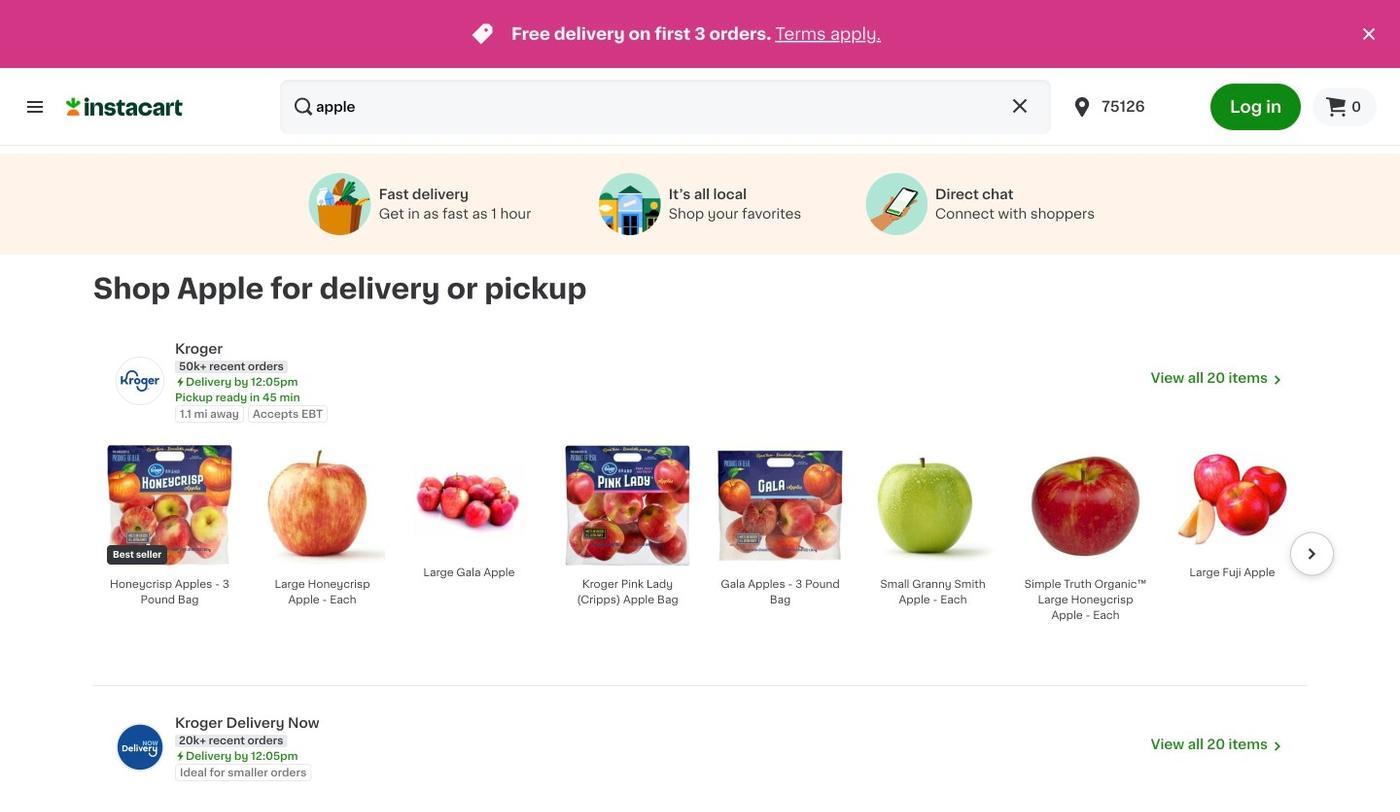 Task type: locate. For each thing, give the bounding box(es) containing it.
limited time offer region
[[0, 0, 1357, 68]]

item carousel region
[[74, 435, 1334, 693]]

None search field
[[280, 80, 1051, 134]]

honeycrisp apples - 3 pound bag image
[[107, 443, 232, 569]]

kroger delivery now show all 20 items element
[[175, 714, 1151, 733]]



Task type: vqa. For each thing, say whether or not it's contained in the screenshot.
the re-
no



Task type: describe. For each thing, give the bounding box(es) containing it.
small granny smith apple - each image
[[870, 443, 996, 569]]

gala apples - 3 pound bag image
[[718, 443, 843, 569]]

kroger show all 20 items element
[[175, 339, 1151, 359]]

instacart logo image
[[66, 95, 183, 119]]

simple truth organic™ large honeycrisp apple - each image
[[1023, 443, 1148, 569]]

Search field
[[280, 80, 1051, 134]]

large fuji apple image
[[1176, 443, 1289, 557]]

large honeycrisp apple - each image
[[260, 443, 385, 569]]

large gala apple image
[[412, 443, 526, 557]]

kroger pink lady (cripps) apple bag image
[[565, 443, 690, 569]]



